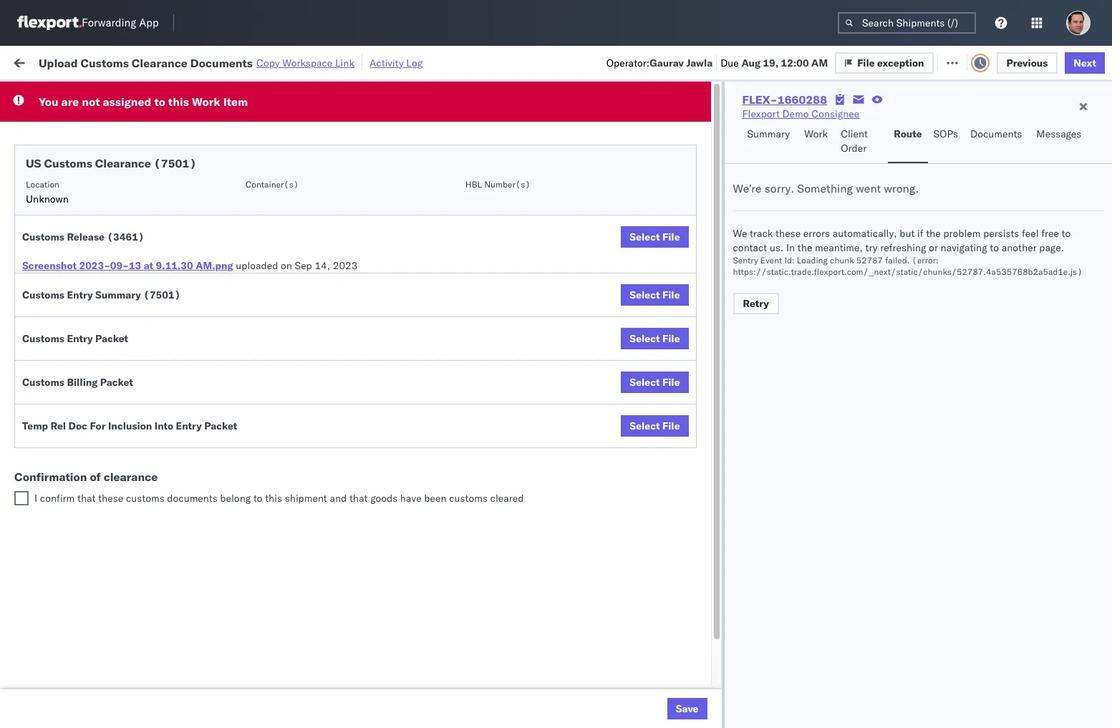 Task type: describe. For each thing, give the bounding box(es) containing it.
dec for 24,
[[298, 427, 317, 440]]

import work
[[122, 56, 182, 68]]

11:00 for 11:00 pm pst, feb 2, 2023
[[231, 680, 259, 693]]

mode button
[[431, 114, 510, 128]]

2 schedule delivery appointment from the top
[[33, 238, 176, 250]]

schedule pickup from los angeles, ca for 1st schedule pickup from los angeles, ca button from the bottom of the page
[[33, 451, 193, 478]]

clearance for upload customs clearance documents copy workspace link
[[132, 56, 188, 70]]

workitem
[[16, 117, 53, 128]]

los inside confirm pickup from los angeles, ca
[[129, 388, 145, 401]]

log
[[407, 56, 423, 69]]

upload customs clearance documents link
[[33, 293, 204, 321]]

container numbers button
[[876, 108, 955, 134]]

1 hlxu6269489, from the top
[[959, 143, 1032, 156]]

5 flex-1846748 from the top
[[791, 270, 866, 283]]

flex- up loading
[[791, 238, 822, 251]]

bookings test consignee
[[625, 459, 739, 472]]

2 lagerfeld from the top
[[769, 522, 811, 535]]

delivery for 8:30
[[78, 490, 115, 503]]

customs up :
[[81, 56, 129, 70]]

and
[[330, 492, 347, 505]]

2 vertical spatial packet
[[204, 420, 237, 433]]

schedule inside schedule pickup from rotterdam, netherlands
[[33, 514, 75, 527]]

los up clearance
[[135, 451, 151, 464]]

ca for confirm pickup from los angeles, ca button at the left bottom of page
[[33, 402, 47, 415]]

los down workitem button on the top left of page
[[135, 167, 151, 180]]

5 hlxu8034992 from the top
[[1035, 269, 1105, 282]]

5 ocean fcl from the top
[[439, 301, 489, 314]]

my work
[[14, 52, 78, 72]]

messages button
[[1031, 121, 1090, 163]]

5 hlxu6269489, from the top
[[959, 269, 1032, 282]]

4 ceau7522281, from the top
[[883, 238, 956, 251]]

8 ocean fcl from the top
[[439, 680, 489, 693]]

1 fcl from the top
[[471, 144, 489, 157]]

2 schedule delivery appointment link from the top
[[33, 237, 176, 251]]

1 4, from the top
[[326, 144, 335, 157]]

6 - from the top
[[739, 680, 745, 693]]

feb
[[304, 680, 321, 693]]

resize handle column header for client name
[[601, 111, 618, 729]]

0 vertical spatial on
[[351, 56, 363, 68]]

2 hlxu8034992 from the top
[[1035, 175, 1105, 188]]

4 - from the top
[[739, 617, 745, 630]]

4 pdt, from the top
[[279, 270, 302, 283]]

9.11.30
[[156, 259, 193, 272]]

route button
[[889, 121, 928, 163]]

ca for 3rd schedule pickup from los angeles, ca button from the top
[[33, 276, 47, 289]]

4 1846748 from the top
[[822, 238, 866, 251]]

file for temp rel doc for inclusion into entry packet
[[663, 420, 680, 433]]

pm for confirm pickup from los angeles, ca button at the left bottom of page
[[255, 396, 271, 409]]

client for client order
[[841, 128, 868, 140]]

2022 for 3rd schedule pickup from los angeles, ca button from the top
[[337, 270, 362, 283]]

sorry.
[[765, 181, 795, 196]]

2 karl from the top
[[748, 522, 766, 535]]

inclusion
[[108, 420, 152, 433]]

consignee for bookings test consignee
[[691, 459, 739, 472]]

los down upload customs clearance documents button
[[135, 325, 151, 338]]

resize handle column header for flex id
[[859, 111, 876, 729]]

0 horizontal spatial these
[[98, 492, 123, 505]]

3 11:59 pm pdt, nov 4, 2022 from the top
[[231, 207, 362, 220]]

ready
[[110, 89, 135, 99]]

flex id button
[[761, 114, 861, 128]]

1 - from the top
[[739, 491, 745, 503]]

4 integration from the top
[[625, 617, 674, 630]]

message (0)
[[193, 56, 252, 68]]

customs down screenshot
[[22, 289, 64, 302]]

187 on track
[[330, 56, 389, 68]]

5 integration test account - karl lagerfeld from the top
[[625, 648, 811, 661]]

4 11:59 from the top
[[231, 270, 259, 283]]

778 at risk
[[264, 56, 314, 68]]

4 hlxu6269489, from the top
[[959, 238, 1032, 251]]

(7501) for customs entry summary (7501)
[[143, 289, 181, 302]]

1 karl from the top
[[748, 491, 766, 503]]

import
[[122, 56, 154, 68]]

4:00 pm pst, dec 23, 2022
[[231, 396, 362, 409]]

work
[[41, 52, 78, 72]]

7 ocean fcl from the top
[[439, 491, 489, 503]]

angeles, for 1st schedule pickup from los angeles, ca button from the bottom of the page
[[154, 451, 193, 464]]

2022 for confirm pickup from los angeles, ca button at the left bottom of page
[[337, 396, 362, 409]]

4 schedule from the top
[[33, 238, 75, 250]]

from inside confirm pickup from rotterdam, netherlands
[[106, 672, 127, 685]]

select file button for customs billing packet
[[622, 372, 689, 393]]

2 11:59 pm pdt, nov 4, 2022 from the top
[[231, 175, 362, 188]]

went
[[856, 181, 882, 196]]

nov down deadline button
[[305, 144, 323, 157]]

:
[[104, 89, 106, 99]]

customs billing packet
[[22, 376, 133, 389]]

2 appointment from the top
[[117, 238, 176, 250]]

gaurav
[[650, 56, 684, 69]]

numbers for mbl/mawb numbers
[[1028, 117, 1064, 128]]

select for customs entry packet
[[630, 333, 660, 345]]

loading chunk 52787 failed. (error: https://static.trade.flexport.com/_next/static/chunks/52787.4a535768b2a5ad1e.js)
[[733, 255, 1083, 277]]

3 pdt, from the top
[[279, 207, 302, 220]]

3 ceau7522281, from the top
[[883, 206, 956, 219]]

(7501) for us customs clearance (7501)
[[154, 156, 197, 171]]

temp
[[22, 420, 48, 433]]

3 schedule delivery appointment link from the top
[[33, 363, 176, 377]]

23, for 2022
[[319, 396, 334, 409]]

3 hlxu6269489, from the top
[[959, 206, 1032, 219]]

pst, for 8:30 pm pst, jan 23, 2023
[[273, 491, 295, 503]]

deadline
[[231, 117, 265, 128]]

hbl number(s)
[[466, 179, 531, 190]]

flexport demo consignee link
[[743, 107, 860, 121]]

3 karl from the top
[[748, 585, 766, 598]]

flex-1660288
[[743, 92, 828, 107]]

due aug 19, 12:00 am
[[721, 56, 829, 69]]

3 schedule pickup from los angeles, ca button from the top
[[33, 261, 204, 291]]

4 account from the top
[[699, 617, 736, 630]]

1 vertical spatial am
[[255, 427, 271, 440]]

5 1846748 from the top
[[822, 270, 866, 283]]

belong
[[220, 492, 251, 505]]

blocked,
[[176, 89, 212, 99]]

09-
[[110, 259, 129, 272]]

2023 for 23,
[[334, 491, 359, 503]]

pickup inside confirm pickup from rotterdam, netherlands
[[72, 672, 103, 685]]

4 lagerfeld from the top
[[769, 617, 811, 630]]

pm down deadline
[[261, 175, 277, 188]]

filtered
[[14, 88, 49, 101]]

select for temp rel doc for inclusion into entry packet
[[630, 420, 660, 433]]

from inside confirm pickup from los angeles, ca
[[106, 388, 127, 401]]

entry for summary
[[67, 289, 93, 302]]

location
[[26, 179, 59, 190]]

customs left billing
[[22, 376, 64, 389]]

1 ceau7522281, hlxu6269489, hlxu8034992 from the top
[[883, 143, 1105, 156]]

1 11:59 from the top
[[231, 144, 259, 157]]

operator:
[[607, 56, 650, 69]]

nov left 8,
[[304, 301, 322, 314]]

actions
[[1059, 117, 1089, 128]]

4 karl from the top
[[748, 617, 766, 630]]

1 customs from the left
[[126, 492, 165, 505]]

2 ceau7522281, from the top
[[883, 175, 956, 188]]

id
[[787, 117, 795, 128]]

select file button for customs entry summary (7501)
[[622, 284, 689, 306]]

have
[[400, 492, 422, 505]]

event
[[761, 255, 783, 266]]

sentry
[[733, 255, 759, 266]]

8:30
[[231, 491, 253, 503]]

2 test123456 from the top
[[976, 238, 1036, 251]]

3 lagerfeld from the top
[[769, 585, 811, 598]]

resize handle column header for deadline
[[364, 111, 381, 729]]

netherlands for schedule
[[33, 529, 89, 541]]

0 horizontal spatial this
[[168, 95, 189, 109]]

pst, for 11:00 pm pst, feb 2, 2023
[[279, 680, 301, 693]]

batch action
[[1032, 56, 1094, 68]]

problem
[[944, 227, 981, 240]]

sep
[[295, 259, 312, 272]]

schedule pickup from rotterdam, netherlands link
[[33, 513, 204, 542]]

5 ceau7522281, from the top
[[883, 269, 956, 282]]

4 schedule delivery appointment button from the top
[[33, 489, 176, 505]]

angeles, for fourth schedule pickup from los angeles, ca button from the bottom of the page
[[154, 199, 193, 212]]

2 4, from the top
[[326, 175, 335, 188]]

3 ceau7522281, hlxu6269489, hlxu8034992 from the top
[[883, 206, 1105, 219]]

sentry event id:
[[733, 255, 797, 266]]

work,
[[151, 89, 174, 99]]

upload customs clearance documents
[[33, 293, 157, 321]]

screenshot
[[22, 259, 77, 272]]

pm for 3rd schedule pickup from los angeles, ca button from the top
[[261, 270, 277, 283]]

3 schedule delivery appointment from the top
[[33, 364, 176, 377]]

link
[[335, 56, 355, 69]]

ca for 1st schedule pickup from los angeles, ca button from the bottom of the page
[[33, 465, 47, 478]]

save
[[676, 703, 699, 716]]

to down persists
[[991, 241, 1000, 254]]

3 1846748 from the top
[[822, 207, 866, 220]]

location unknown
[[26, 179, 69, 206]]

2 1846748 from the top
[[822, 175, 866, 188]]

retry
[[743, 297, 770, 310]]

5 schedule pickup from los angeles, ca button from the top
[[33, 450, 204, 480]]

5 lagerfeld from the top
[[769, 648, 811, 661]]

schedule pickup from los angeles, ca for second schedule pickup from los angeles, ca button from the bottom of the page
[[33, 325, 193, 352]]

1 integration test account - karl lagerfeld from the top
[[625, 491, 811, 503]]

file for customs release (3461)
[[663, 231, 680, 244]]

pickup inside confirm pickup from los angeles, ca
[[72, 388, 103, 401]]

persists
[[984, 227, 1020, 240]]

forwarding app
[[82, 16, 159, 30]]

previous
[[1007, 56, 1049, 69]]

client name
[[532, 117, 580, 128]]

14,
[[315, 259, 330, 272]]

consignee inside button
[[625, 117, 666, 128]]

flex- up errors
[[791, 207, 822, 220]]

1 integration from the top
[[625, 491, 674, 503]]

copy
[[257, 56, 280, 69]]

angeles, for 3rd schedule pickup from los angeles, ca button from the top
[[154, 262, 193, 275]]

pst, for 11:00 pm pst, nov 8, 2022
[[279, 301, 301, 314]]

los right '09-'
[[135, 262, 151, 275]]

0 vertical spatial 2023
[[333, 259, 358, 272]]

app
[[139, 16, 159, 30]]

try
[[866, 241, 878, 254]]

schedule pickup from los angeles, ca for fourth schedule pickup from los angeles, ca button from the bottom of the page
[[33, 199, 193, 226]]

file for customs billing packet
[[663, 376, 680, 389]]

5 fcl from the top
[[471, 301, 489, 314]]

angeles, for first schedule pickup from los angeles, ca button
[[154, 167, 193, 180]]

1 schedule delivery appointment link from the top
[[33, 142, 176, 157]]

4 fcl from the top
[[471, 270, 489, 283]]

1 schedule delivery appointment button from the top
[[33, 142, 176, 158]]

1 schedule delivery appointment from the top
[[33, 143, 176, 156]]

1 1846748 from the top
[[822, 144, 866, 157]]

client for client name
[[532, 117, 555, 128]]

consignee for flexport demo consignee
[[812, 107, 860, 120]]

6:00
[[231, 427, 253, 440]]

1 hlxu8034992 from the top
[[1035, 143, 1105, 156]]

unknown
[[26, 193, 69, 206]]

1 ocean fcl from the top
[[439, 144, 489, 157]]

for
[[90, 420, 106, 433]]

2 flex-1846748 from the top
[[791, 175, 866, 188]]

test123456 for fourth schedule pickup from los angeles, ca button from the bottom of the page
[[976, 207, 1036, 220]]

flexport demo consignee
[[743, 107, 860, 120]]

select file for customs entry packet
[[630, 333, 680, 345]]

0 vertical spatial the
[[927, 227, 941, 240]]

6 integration test account - karl lagerfeld from the top
[[625, 680, 811, 693]]

track inside "we track these errors automatically, but if the problem persists feel free to contact us. in the meantime, try refreshing or navigating to another page."
[[750, 227, 774, 240]]

into
[[155, 420, 173, 433]]

mbl/mawb numbers button
[[969, 114, 1113, 128]]

container(s)
[[246, 179, 299, 190]]

upload for upload customs clearance documents
[[33, 293, 66, 306]]

forwarding app link
[[17, 16, 159, 30]]

23, for 2023
[[316, 491, 332, 503]]

2022 for upload customs clearance documents button
[[337, 301, 362, 314]]

batch
[[1032, 56, 1060, 68]]

resize handle column header for consignee
[[744, 111, 761, 729]]

5 schedule from the top
[[33, 262, 75, 275]]

schedule pickup from los angeles, ca for first schedule pickup from los angeles, ca button
[[33, 167, 193, 195]]

you
[[39, 95, 59, 109]]

screenshot 2023-09-13 at 9.11.30 am.png uploaded on sep 14, 2023
[[22, 259, 358, 272]]

los up (3461)
[[135, 199, 151, 212]]

Search Shipments (/) text field
[[838, 12, 977, 34]]

action
[[1063, 56, 1094, 68]]

risk
[[297, 56, 314, 68]]

flex- up flexport
[[743, 92, 778, 107]]

nov up 11:00 pm pst, nov 8, 2022 on the top of page
[[305, 270, 323, 283]]

flex- down loading
[[791, 270, 822, 283]]

packet for customs entry packet
[[95, 333, 128, 345]]

flex- down flex id button
[[791, 144, 822, 157]]

confirm pickup from los angeles, ca
[[33, 388, 187, 415]]

4 hlxu8034992 from the top
[[1035, 238, 1105, 251]]

resize handle column header for container numbers
[[952, 111, 969, 729]]

contact
[[733, 241, 768, 254]]

3 ocean fcl from the top
[[439, 207, 489, 220]]

nov right container(s)
[[305, 175, 323, 188]]

import work button
[[116, 46, 187, 78]]

2 that from the left
[[350, 492, 368, 505]]

nov up 14,
[[305, 207, 323, 220]]

refreshing
[[881, 241, 927, 254]]

2 pdt, from the top
[[279, 175, 302, 188]]

forwarding
[[82, 16, 136, 30]]

doc
[[69, 420, 87, 433]]

2 ocean fcl from the top
[[439, 175, 489, 188]]

us
[[26, 156, 41, 171]]

container numbers
[[883, 111, 921, 133]]



Task type: vqa. For each thing, say whether or not it's contained in the screenshot.
Confirm in the Confirm Pickup from Rotterdam, Netherlands
yes



Task type: locate. For each thing, give the bounding box(es) containing it.
bosch
[[532, 144, 560, 157], [625, 144, 653, 157], [532, 175, 560, 188], [625, 175, 653, 188], [532, 207, 560, 220], [625, 207, 653, 220], [625, 238, 653, 251], [532, 270, 560, 283], [625, 270, 653, 283], [532, 301, 560, 314], [625, 301, 653, 314], [625, 333, 653, 346], [625, 364, 653, 377], [532, 396, 560, 409], [625, 396, 653, 409], [625, 427, 653, 440]]

cleared
[[491, 492, 524, 505]]

resize handle column header
[[205, 111, 222, 729], [364, 111, 381, 729], [414, 111, 431, 729], [507, 111, 525, 729], [601, 111, 618, 729], [744, 111, 761, 729], [859, 111, 876, 729], [952, 111, 969, 729], [1076, 111, 1094, 729]]

clearance
[[104, 470, 158, 484]]

schedule pickup from los angeles, ca link for 1st schedule pickup from los angeles, ca button from the bottom of the page
[[33, 450, 204, 479]]

1 vertical spatial 11:00
[[231, 680, 259, 693]]

1 vertical spatial netherlands
[[33, 686, 89, 699]]

3 resize handle column header from the left
[[414, 111, 431, 729]]

customs inside upload customs clearance documents
[[68, 293, 108, 306]]

clearance
[[132, 56, 188, 70], [95, 156, 151, 171], [111, 293, 157, 306]]

3 account from the top
[[699, 585, 736, 598]]

pm for first schedule delivery appointment button
[[261, 144, 277, 157]]

1 vertical spatial upload
[[33, 293, 66, 306]]

1 confirm from the top
[[33, 388, 70, 401]]

1 vertical spatial clearance
[[95, 156, 151, 171]]

rotterdam, inside confirm pickup from rotterdam, netherlands
[[129, 672, 180, 685]]

schedule pickup from los angeles, ca link
[[33, 167, 204, 195], [33, 198, 204, 227], [33, 261, 204, 290], [33, 324, 204, 353], [33, 450, 204, 479]]

3 schedule pickup from los angeles, ca link from the top
[[33, 261, 204, 290]]

2022 for confirm delivery button
[[338, 427, 362, 440]]

been
[[424, 492, 447, 505]]

1 horizontal spatial consignee
[[691, 459, 739, 472]]

on left sep
[[281, 259, 292, 272]]

select file for customs entry summary (7501)
[[630, 289, 680, 302]]

select for customs billing packet
[[630, 376, 660, 389]]

ca down the us
[[33, 182, 47, 195]]

0 vertical spatial test123456
[[976, 207, 1036, 220]]

3 integration from the top
[[625, 585, 674, 598]]

work inside button
[[805, 128, 828, 140]]

0 vertical spatial track
[[365, 56, 389, 68]]

19,
[[763, 56, 779, 69]]

summary down flexport
[[748, 128, 791, 140]]

these inside "we track these errors automatically, but if the problem persists feel free to contact us. in the meantime, try refreshing or navigating to another page."
[[776, 227, 801, 240]]

flex- down the work button
[[791, 175, 822, 188]]

dec left 24,
[[298, 427, 317, 440]]

select file for customs release (3461)
[[630, 231, 680, 244]]

3 fcl from the top
[[471, 207, 489, 220]]

client inside button
[[841, 128, 868, 140]]

flex-1846748 down chunk
[[791, 270, 866, 283]]

schedule delivery appointment up us customs clearance (7501)
[[33, 143, 176, 156]]

1 horizontal spatial am
[[812, 56, 829, 69]]

but
[[900, 227, 915, 240]]

1846748 up chunk
[[822, 238, 866, 251]]

0 horizontal spatial consignee
[[625, 117, 666, 128]]

0 vertical spatial 11:00
[[231, 301, 259, 314]]

1 vertical spatial in
[[787, 241, 796, 254]]

schedule delivery appointment button up confirm pickup from los angeles, ca
[[33, 363, 176, 379]]

pm down uploaded
[[261, 301, 277, 314]]

next button
[[1066, 52, 1106, 73]]

resize handle column header for mode
[[507, 111, 525, 729]]

in left item
[[215, 89, 222, 99]]

2 vertical spatial test123456
[[976, 270, 1036, 283]]

integration
[[625, 491, 674, 503], [625, 522, 674, 535], [625, 585, 674, 598], [625, 617, 674, 630], [625, 648, 674, 661], [625, 680, 674, 693]]

3 flex-1846748 from the top
[[791, 207, 866, 220]]

angeles, for confirm pickup from los angeles, ca button at the left bottom of page
[[148, 388, 187, 401]]

aug
[[742, 56, 761, 69]]

flex-1846748 down the work button
[[791, 175, 866, 188]]

messages
[[1037, 128, 1082, 140]]

4 schedule pickup from los angeles, ca link from the top
[[33, 324, 204, 353]]

1 vertical spatial 23,
[[316, 491, 332, 503]]

0 vertical spatial documents
[[190, 56, 253, 70]]

summary down '09-'
[[95, 289, 141, 302]]

pm for fourth schedule delivery appointment button from the top
[[255, 491, 271, 503]]

0 vertical spatial work
[[157, 56, 182, 68]]

delivery for 11:59
[[78, 143, 115, 156]]

schedule up screenshot
[[33, 238, 75, 250]]

activity log button
[[370, 54, 423, 71]]

0 horizontal spatial the
[[798, 241, 813, 254]]

4 integration test account - karl lagerfeld from the top
[[625, 617, 811, 630]]

3 select from the top
[[630, 333, 660, 345]]

1846748 up automatically,
[[822, 207, 866, 220]]

4, down deadline button
[[326, 144, 335, 157]]

ca for second schedule pickup from los angeles, ca button from the bottom of the page
[[33, 339, 47, 352]]

schedule pickup from los angeles, ca for 3rd schedule pickup from los angeles, ca button from the top
[[33, 262, 193, 289]]

8 schedule from the top
[[33, 451, 75, 464]]

1 that from the left
[[77, 492, 96, 505]]

netherlands for confirm
[[33, 686, 89, 699]]

1 horizontal spatial at
[[285, 56, 294, 68]]

jawla
[[687, 56, 713, 69]]

0 vertical spatial 23,
[[319, 396, 334, 409]]

next
[[1074, 56, 1097, 69]]

0 vertical spatial clearance
[[132, 56, 188, 70]]

1 lagerfeld from the top
[[769, 491, 811, 503]]

consignee button
[[618, 114, 747, 128]]

hlxu8034992 right persists
[[1035, 238, 1105, 251]]

flex-1846748 down flex id button
[[791, 144, 866, 157]]

schedule pickup from los angeles, ca link for fourth schedule pickup from los angeles, ca button from the bottom of the page
[[33, 198, 204, 227]]

schedule pickup from los angeles, ca link for first schedule pickup from los angeles, ca button
[[33, 167, 204, 195]]

0 vertical spatial upload
[[39, 56, 78, 70]]

2 11:59 from the top
[[231, 175, 259, 188]]

2023 for 2,
[[336, 680, 361, 693]]

3 select file button from the top
[[622, 328, 689, 350]]

1 horizontal spatial on
[[351, 56, 363, 68]]

the right if
[[927, 227, 941, 240]]

0 vertical spatial (7501)
[[154, 156, 197, 171]]

1 horizontal spatial work
[[192, 95, 221, 109]]

6 lagerfeld from the top
[[769, 680, 811, 693]]

3 confirm from the top
[[33, 672, 70, 685]]

confirm for confirm pickup from rotterdam, netherlands
[[33, 672, 70, 685]]

confirm inside confirm pickup from rotterdam, netherlands
[[33, 672, 70, 685]]

documents for upload customs clearance documents copy workspace link
[[190, 56, 253, 70]]

select for customs entry summary (7501)
[[630, 289, 660, 302]]

work inside button
[[157, 56, 182, 68]]

rotterdam, for schedule pickup from rotterdam, netherlands
[[135, 514, 186, 527]]

select file button for customs release (3461)
[[622, 226, 689, 248]]

pm for fourth schedule pickup from los angeles, ca button from the bottom of the page
[[261, 207, 277, 220]]

us customs clearance (7501)
[[26, 156, 197, 171]]

ca up temp
[[33, 402, 47, 415]]

1 vertical spatial documents
[[971, 128, 1023, 140]]

8,
[[325, 301, 334, 314]]

delivery inside "link"
[[72, 427, 109, 440]]

2 fcl from the top
[[471, 175, 489, 188]]

in up id:
[[787, 241, 796, 254]]

ca down screenshot
[[33, 276, 47, 289]]

1 vertical spatial this
[[265, 492, 282, 505]]

3 schedule from the top
[[33, 199, 75, 212]]

activity
[[370, 56, 404, 69]]

ceau7522281, up if
[[883, 206, 956, 219]]

1 vertical spatial on
[[281, 259, 292, 272]]

dec up 6:00 am pst, dec 24, 2022 at the left of the page
[[298, 396, 316, 409]]

3 integration test account - karl lagerfeld from the top
[[625, 585, 811, 598]]

1 11:59 pm pdt, nov 4, 2022 from the top
[[231, 144, 362, 157]]

customs right been
[[449, 492, 488, 505]]

2 horizontal spatial work
[[805, 128, 828, 140]]

1 vertical spatial at
[[144, 259, 153, 272]]

summary inside button
[[748, 128, 791, 140]]

ceau7522281, up (error:
[[883, 238, 956, 251]]

2 hlxu6269489, from the top
[[959, 175, 1032, 188]]

upload inside upload customs clearance documents
[[33, 293, 66, 306]]

to right free
[[1062, 227, 1071, 240]]

item
[[223, 95, 248, 109]]

1 vertical spatial track
[[750, 227, 774, 240]]

workitem button
[[9, 114, 208, 128]]

1 vertical spatial test123456
[[976, 238, 1036, 251]]

meantime,
[[816, 241, 863, 254]]

schedule down confirm
[[33, 514, 75, 527]]

schedule pickup from los angeles, ca button
[[33, 167, 204, 197], [33, 198, 204, 228], [33, 261, 204, 291], [33, 324, 204, 354], [33, 450, 204, 480]]

6 account from the top
[[699, 680, 736, 693]]

5 karl from the top
[[748, 648, 766, 661]]

2 vertical spatial confirm
[[33, 672, 70, 685]]

flexport. image
[[17, 16, 82, 30]]

packet down upload customs clearance documents button
[[95, 333, 128, 345]]

track up contact
[[750, 227, 774, 240]]

5 account from the top
[[699, 648, 736, 661]]

1 vertical spatial packet
[[100, 376, 133, 389]]

1 horizontal spatial that
[[350, 492, 368, 505]]

confirm inside "link"
[[33, 427, 70, 440]]

1 horizontal spatial numbers
[[1028, 117, 1064, 128]]

1 vertical spatial the
[[798, 241, 813, 254]]

consignee up the client order
[[812, 107, 860, 120]]

number(s)
[[485, 179, 531, 190]]

2 horizontal spatial consignee
[[812, 107, 860, 120]]

1846748 down order
[[822, 175, 866, 188]]

pst, for 6:00 am pst, dec 24, 2022
[[274, 427, 296, 440]]

ca up customs billing packet
[[33, 339, 47, 352]]

2 schedule delivery appointment button from the top
[[33, 237, 176, 253]]

pm for upload customs clearance documents button
[[261, 301, 277, 314]]

11:00 down uploaded
[[231, 301, 259, 314]]

hlxu8034992 down messages
[[1035, 143, 1105, 156]]

0 vertical spatial at
[[285, 56, 294, 68]]

ca for fourth schedule pickup from los angeles, ca button from the bottom of the page
[[33, 213, 47, 226]]

if
[[918, 227, 924, 240]]

0 vertical spatial dec
[[298, 396, 316, 409]]

clearance for us customs clearance (7501)
[[95, 156, 151, 171]]

schedule pickup from los angeles, ca link for 3rd schedule pickup from los angeles, ca button from the top
[[33, 261, 204, 290]]

3 11:59 from the top
[[231, 207, 259, 220]]

numbers inside container numbers
[[883, 123, 918, 133]]

dec for 23,
[[298, 396, 316, 409]]

1 vertical spatial dec
[[298, 427, 317, 440]]

1 horizontal spatial track
[[750, 227, 774, 240]]

0 vertical spatial confirm
[[33, 388, 70, 401]]

4 ca from the top
[[33, 339, 47, 352]]

0 horizontal spatial on
[[281, 259, 292, 272]]

schedule delivery appointment button up 2023-
[[33, 237, 176, 253]]

netherlands inside confirm pickup from rotterdam, netherlands
[[33, 686, 89, 699]]

1 horizontal spatial documents
[[190, 56, 253, 70]]

client up order
[[841, 128, 868, 140]]

appointment up 13
[[117, 238, 176, 250]]

schedule delivery appointment up 2023-
[[33, 238, 176, 250]]

schedule pickup from los angeles, ca
[[33, 167, 193, 195], [33, 199, 193, 226], [33, 262, 193, 289], [33, 325, 193, 352], [33, 451, 193, 478]]

6 schedule from the top
[[33, 325, 75, 338]]

delivery for 6:00
[[72, 427, 109, 440]]

1 vertical spatial 2023
[[334, 491, 359, 503]]

2 schedule from the top
[[33, 167, 75, 180]]

we're sorry. something went wrong.
[[733, 181, 920, 196]]

retry button
[[733, 293, 780, 315]]

ca up i
[[33, 465, 47, 478]]

loading
[[797, 255, 828, 266]]

pm up container(s)
[[261, 144, 277, 157]]

schedule delivery appointment button down of
[[33, 489, 176, 505]]

confirm inside confirm pickup from los angeles, ca
[[33, 388, 70, 401]]

5 schedule pickup from los angeles, ca from the top
[[33, 451, 193, 478]]

3 select file from the top
[[630, 333, 680, 345]]

rotterdam, inside schedule pickup from rotterdam, netherlands
[[135, 514, 186, 527]]

name
[[557, 117, 580, 128]]

1846748
[[822, 144, 866, 157], [822, 175, 866, 188], [822, 207, 866, 220], [822, 238, 866, 251], [822, 270, 866, 283]]

0 vertical spatial summary
[[748, 128, 791, 140]]

documents up customs entry packet
[[33, 308, 85, 321]]

1660288
[[778, 92, 828, 107]]

select file button for customs entry packet
[[622, 328, 689, 350]]

mbl/mawb numbers
[[976, 117, 1064, 128]]

4 4, from the top
[[326, 270, 335, 283]]

confirmation
[[14, 470, 87, 484]]

pdt,
[[279, 144, 302, 157], [279, 175, 302, 188], [279, 207, 302, 220], [279, 270, 302, 283]]

0 horizontal spatial at
[[144, 259, 153, 272]]

3 schedule pickup from los angeles, ca from the top
[[33, 262, 193, 289]]

confirm for confirm delivery
[[33, 427, 70, 440]]

work down flexport demo consignee in the top of the page
[[805, 128, 828, 140]]

upload down screenshot
[[33, 293, 66, 306]]

bookings
[[625, 459, 667, 472]]

packet for customs billing packet
[[100, 376, 133, 389]]

the up loading
[[798, 241, 813, 254]]

0 horizontal spatial in
[[215, 89, 222, 99]]

2 netherlands from the top
[[33, 686, 89, 699]]

11:00 for 11:00 pm pst, nov 8, 2022
[[231, 301, 259, 314]]

entry right into
[[176, 420, 202, 433]]

select
[[630, 231, 660, 244], [630, 289, 660, 302], [630, 333, 660, 345], [630, 376, 660, 389], [630, 420, 660, 433]]

5 schedule pickup from los angeles, ca link from the top
[[33, 450, 204, 479]]

1 schedule pickup from los angeles, ca from the top
[[33, 167, 193, 195]]

pickup
[[78, 167, 109, 180], [78, 199, 109, 212], [78, 262, 109, 275], [78, 325, 109, 338], [72, 388, 103, 401], [78, 451, 109, 464], [78, 514, 109, 527], [72, 672, 103, 685]]

documents button
[[965, 121, 1031, 163]]

3 - from the top
[[739, 585, 745, 598]]

1 horizontal spatial customs
[[449, 492, 488, 505]]

0 horizontal spatial numbers
[[883, 123, 918, 133]]

angeles, inside confirm pickup from los angeles, ca
[[148, 388, 187, 401]]

file for customs entry summary (7501)
[[663, 289, 680, 302]]

2 confirm from the top
[[33, 427, 70, 440]]

screenshot 2023-09-13 at 9.11.30 am.png link
[[22, 259, 233, 273]]

Search Work text field
[[630, 51, 787, 73]]

customs up location
[[44, 156, 92, 171]]

los
[[135, 167, 151, 180], [135, 199, 151, 212], [135, 262, 151, 275], [135, 325, 151, 338], [129, 388, 145, 401], [135, 451, 151, 464]]

24,
[[320, 427, 335, 440]]

customs up screenshot
[[22, 231, 64, 244]]

resize handle column header for workitem
[[205, 111, 222, 729]]

customs down 2023-
[[68, 293, 108, 306]]

ca for first schedule pickup from los angeles, ca button
[[33, 182, 47, 195]]

customs up customs billing packet
[[22, 333, 64, 345]]

6 karl from the top
[[748, 680, 766, 693]]

upload up by:
[[39, 56, 78, 70]]

pst, left feb
[[279, 680, 301, 693]]

2022 for fourth schedule pickup from los angeles, ca button from the bottom of the page
[[337, 207, 362, 220]]

4 schedule pickup from los angeles, ca from the top
[[33, 325, 193, 352]]

0 vertical spatial in
[[215, 89, 222, 99]]

appointment up us customs clearance (7501)
[[117, 143, 176, 156]]

customs down clearance
[[126, 492, 165, 505]]

clearance down workitem button on the top left of page
[[95, 156, 151, 171]]

confirm for confirm pickup from los angeles, ca
[[33, 388, 70, 401]]

pm left feb
[[261, 680, 277, 693]]

1 netherlands from the top
[[33, 529, 89, 541]]

11:00 left feb
[[231, 680, 259, 693]]

4 schedule pickup from los angeles, ca button from the top
[[33, 324, 204, 354]]

feel
[[1023, 227, 1039, 240]]

1 ceau7522281, from the top
[[883, 143, 956, 156]]

4,
[[326, 144, 335, 157], [326, 175, 335, 188], [326, 207, 335, 220], [326, 270, 335, 283]]

to right for
[[154, 95, 165, 109]]

1 horizontal spatial in
[[787, 241, 796, 254]]

from inside schedule pickup from rotterdam, netherlands
[[111, 514, 132, 527]]

select file for temp rel doc for inclusion into entry packet
[[630, 420, 680, 433]]

5 select file button from the top
[[622, 416, 689, 437]]

select for customs release (3461)
[[630, 231, 660, 244]]

these
[[776, 227, 801, 240], [98, 492, 123, 505]]

flexport
[[743, 107, 780, 120]]

file exception button
[[845, 51, 944, 73], [845, 51, 944, 73], [836, 52, 934, 73], [836, 52, 934, 73]]

3 schedule delivery appointment button from the top
[[33, 363, 176, 379]]

entry for packet
[[67, 333, 93, 345]]

status : ready for work, blocked, in progress
[[79, 89, 260, 99]]

client left name in the right top of the page
[[532, 117, 555, 128]]

0 vertical spatial this
[[168, 95, 189, 109]]

0 vertical spatial packet
[[95, 333, 128, 345]]

4 ceau7522281, hlxu6269489, hlxu8034992 from the top
[[883, 238, 1105, 251]]

us.
[[770, 241, 784, 254]]

11:00 pm pst, nov 8, 2022
[[231, 301, 362, 314]]

1 vertical spatial (7501)
[[143, 289, 181, 302]]

for
[[138, 89, 149, 99]]

confirm
[[33, 388, 70, 401], [33, 427, 70, 440], [33, 672, 70, 685]]

4 ocean fcl from the top
[[439, 270, 489, 283]]

9 schedule from the top
[[33, 490, 75, 503]]

0 vertical spatial these
[[776, 227, 801, 240]]

navigating
[[941, 241, 988, 254]]

9 resize handle column header from the left
[[1076, 111, 1094, 729]]

packet right billing
[[100, 376, 133, 389]]

1 vertical spatial these
[[98, 492, 123, 505]]

1 horizontal spatial these
[[776, 227, 801, 240]]

2 ceau7522281, hlxu6269489, hlxu8034992 from the top
[[883, 175, 1105, 188]]

angeles, for second schedule pickup from los angeles, ca button from the bottom of the page
[[154, 325, 193, 338]]

customs entry summary (7501)
[[22, 289, 181, 302]]

numbers for container numbers
[[883, 123, 918, 133]]

2 vertical spatial 2023
[[336, 680, 361, 693]]

7 schedule from the top
[[33, 364, 75, 377]]

4, right sep
[[326, 270, 335, 283]]

in inside "we track these errors automatically, but if the problem persists feel free to contact us. in the meantime, try refreshing or navigating to another page."
[[787, 241, 796, 254]]

2 vertical spatial documents
[[33, 308, 85, 321]]

1 schedule from the top
[[33, 143, 75, 156]]

pm for confirm pickup from rotterdam, netherlands button
[[261, 680, 277, 693]]

are
[[61, 95, 79, 109]]

customs release (3461)
[[22, 231, 144, 244]]

2,
[[324, 680, 333, 693]]

(7501) down you are not assigned to this work item
[[154, 156, 197, 171]]

1 horizontal spatial client
[[841, 128, 868, 140]]

schedule delivery appointment button
[[33, 142, 176, 158], [33, 237, 176, 253], [33, 363, 176, 379], [33, 489, 176, 505]]

0 horizontal spatial am
[[255, 427, 271, 440]]

2 integration test account - karl lagerfeld from the top
[[625, 522, 811, 535]]

this left jan
[[265, 492, 282, 505]]

clearance up work,
[[132, 56, 188, 70]]

schedule delivery appointment link down workitem button on the top left of page
[[33, 142, 176, 157]]

free
[[1042, 227, 1060, 240]]

schedule pickup from rotterdam, netherlands button
[[33, 513, 204, 544]]

schedule delivery appointment up confirm pickup from los angeles, ca
[[33, 364, 176, 377]]

confirm pickup from rotterdam, netherlands link
[[33, 671, 204, 700]]

clearance for upload customs clearance documents
[[111, 293, 157, 306]]

4 appointment from the top
[[117, 490, 176, 503]]

flex
[[768, 117, 784, 128]]

that right the and
[[350, 492, 368, 505]]

documents inside upload customs clearance documents
[[33, 308, 85, 321]]

23, up 24,
[[319, 396, 334, 409]]

2 vertical spatial work
[[805, 128, 828, 140]]

pst, for 4:00 pm pst, dec 23, 2022
[[273, 396, 295, 409]]

progress
[[225, 89, 260, 99]]

4 resize handle column header from the left
[[507, 111, 525, 729]]

confirm
[[40, 492, 75, 505]]

1 horizontal spatial this
[[265, 492, 282, 505]]

i confirm that these customs documents belong to this shipment and that goods have been customs cleared
[[34, 492, 524, 505]]

batch action button
[[1010, 51, 1104, 73]]

we track these errors automatically, but if the problem persists feel free to contact us. in the meantime, try refreshing or navigating to another page.
[[733, 227, 1071, 254]]

0 horizontal spatial customs
[[126, 492, 165, 505]]

los up inclusion on the bottom of page
[[129, 388, 145, 401]]

documents up "progress" at the left top
[[190, 56, 253, 70]]

hlxu8034992 up free
[[1035, 206, 1105, 219]]

7 resize handle column header from the left
[[859, 111, 876, 729]]

from
[[111, 167, 132, 180], [111, 199, 132, 212], [111, 262, 132, 275], [111, 325, 132, 338], [106, 388, 127, 401], [111, 451, 132, 464], [111, 514, 132, 527], [106, 672, 127, 685]]

that down 'confirmation of clearance'
[[77, 492, 96, 505]]

rotterdam, for confirm pickup from rotterdam, netherlands
[[129, 672, 180, 685]]

flex-1846748 up errors
[[791, 207, 866, 220]]

1846748 down chunk
[[822, 270, 866, 283]]

pickup inside schedule pickup from rotterdam, netherlands
[[78, 514, 109, 527]]

0 vertical spatial entry
[[67, 289, 93, 302]]

ceau7522281, down (error:
[[883, 269, 956, 282]]

None checkbox
[[14, 492, 29, 506]]

0 horizontal spatial client
[[532, 117, 555, 128]]

appointment down clearance
[[117, 490, 176, 503]]

2 vertical spatial entry
[[176, 420, 202, 433]]

1 vertical spatial work
[[192, 95, 221, 109]]

2 integration from the top
[[625, 522, 674, 535]]

confirmation of clearance
[[14, 470, 158, 484]]

1 vertical spatial rotterdam,
[[129, 672, 180, 685]]

1 horizontal spatial summary
[[748, 128, 791, 140]]

due
[[721, 56, 739, 69]]

5 select file from the top
[[630, 420, 680, 433]]

at right 13
[[144, 259, 153, 272]]

client order
[[841, 128, 868, 155]]

client inside button
[[532, 117, 555, 128]]

778
[[264, 56, 283, 68]]

0 horizontal spatial that
[[77, 492, 96, 505]]

documents for upload customs clearance documents
[[33, 308, 85, 321]]

we
[[733, 227, 748, 240]]

on right 187
[[351, 56, 363, 68]]

1 vertical spatial confirm
[[33, 427, 70, 440]]

workspace
[[283, 56, 333, 69]]

5 ca from the top
[[33, 402, 47, 415]]

0 horizontal spatial summary
[[95, 289, 141, 302]]

1 vertical spatial summary
[[95, 289, 141, 302]]

2 horizontal spatial documents
[[971, 128, 1023, 140]]

by:
[[52, 88, 66, 101]]

schedule pickup from los angeles, ca link for second schedule pickup from los angeles, ca button from the bottom of the page
[[33, 324, 204, 353]]

3 appointment from the top
[[117, 364, 176, 377]]

(7501) down 9.11.30
[[143, 289, 181, 302]]

file for customs entry packet
[[663, 333, 680, 345]]

0 horizontal spatial work
[[157, 56, 182, 68]]

schedule down confirmation
[[33, 490, 75, 503]]

1 resize handle column header from the left
[[205, 111, 222, 729]]

upload for upload customs clearance documents copy workspace link
[[39, 56, 78, 70]]

4 11:59 pm pdt, nov 4, 2022 from the top
[[231, 270, 362, 283]]

schedule up the us
[[33, 143, 75, 156]]

10 schedule from the top
[[33, 514, 75, 527]]

pm down container(s)
[[261, 207, 277, 220]]

0 horizontal spatial track
[[365, 56, 389, 68]]

0 vertical spatial netherlands
[[33, 529, 89, 541]]

hlxu8034992 down messages button
[[1035, 175, 1105, 188]]

we're
[[733, 181, 762, 196]]

netherlands
[[33, 529, 89, 541], [33, 686, 89, 699]]

0 horizontal spatial documents
[[33, 308, 85, 321]]

ca inside confirm pickup from los angeles, ca
[[33, 402, 47, 415]]

2 vertical spatial clearance
[[111, 293, 157, 306]]

pst, down 4:00 pm pst, dec 23, 2022
[[274, 427, 296, 440]]

schedule delivery appointment link up 2023-
[[33, 237, 176, 251]]

clearance inside upload customs clearance documents
[[111, 293, 157, 306]]

test123456 for 3rd schedule pickup from los angeles, ca button from the top
[[976, 270, 1036, 283]]

6 fcl from the top
[[471, 396, 489, 409]]

confirm pickup from rotterdam, netherlands
[[33, 672, 180, 699]]

hlxu8034992 down page.
[[1035, 269, 1105, 282]]

appointment up confirm pickup from los angeles, ca link
[[117, 364, 176, 377]]

schedule down location
[[33, 199, 75, 212]]

netherlands inside schedule pickup from rotterdam, netherlands
[[33, 529, 89, 541]]

4 schedule delivery appointment from the top
[[33, 490, 176, 503]]

0 vertical spatial am
[[812, 56, 829, 69]]

5 - from the top
[[739, 648, 745, 661]]

pst, up 6:00 am pst, dec 24, 2022 at the left of the page
[[273, 396, 295, 409]]

work right import at top
[[157, 56, 182, 68]]

0 vertical spatial rotterdam,
[[135, 514, 186, 527]]

select file button for temp rel doc for inclusion into entry packet
[[622, 416, 689, 437]]

select file for customs billing packet
[[630, 376, 680, 389]]

entry
[[67, 289, 93, 302], [67, 333, 93, 345], [176, 420, 202, 433]]

1 horizontal spatial the
[[927, 227, 941, 240]]

hlxu8034992
[[1035, 143, 1105, 156], [1035, 175, 1105, 188], [1035, 206, 1105, 219], [1035, 238, 1105, 251], [1035, 269, 1105, 282]]

1 vertical spatial entry
[[67, 333, 93, 345]]

1846748 up the we're sorry. something went wrong.
[[822, 144, 866, 157]]

to right the 8:30
[[254, 492, 263, 505]]

operator: gaurav jawla
[[607, 56, 713, 69]]



